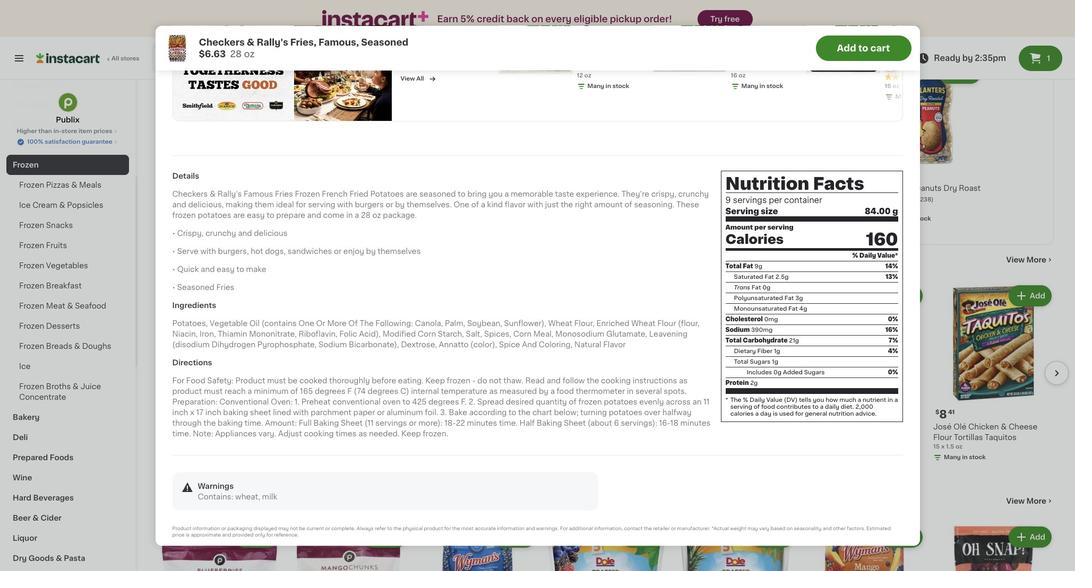 Task type: vqa. For each thing, say whether or not it's contained in the screenshot.
Rally's inside the Checkers & Rally's Famous Fries Frozen French Fried Potatoes are seasoned to bring you a memorable taste experience. They're crispy, crunchy and delicious, making them ideal for serving with burgers or by themselves. One of a kind flavor with just the right amount of seasoning. These frozen potatoes are easy to prepare and come in a 28 oz package.
yes



Task type: locate. For each thing, give the bounding box(es) containing it.
below;
[[554, 410, 578, 417]]

0 vertical spatial appetizer
[[744, 434, 781, 442]]

None search field
[[152, 44, 607, 73]]

6 right (about
[[614, 420, 619, 428]]

leavening
[[649, 331, 688, 338]]

0 horizontal spatial inch
[[172, 410, 188, 417]]

oz right 8.5
[[781, 216, 788, 222]]

to up general
[[812, 405, 819, 411]]

1 63 from the left
[[303, 410, 311, 416]]

be inside product information or packaging displayed may not be current or complete. always refer to the physical product for the most accurate information and warnings. for additional information, contact the retailer or manufacturer. *actual weight may vary based on seasonality and other factors. estimated price is approximate and provided only for reference.
[[299, 527, 305, 532]]

0 vertical spatial 28
[[230, 49, 242, 58]]

0 horizontal spatial time.
[[172, 431, 191, 438]]

2 view more link from the top
[[1006, 496, 1054, 507]]

menu inside p.f. chang's home menu chicken dumplings frozen appetizer 8.2 oz
[[617, 424, 638, 431]]

5 for p.f. chang's home menu chicken dumplings frozen appetizer
[[552, 409, 560, 420]]

• for • serve with burgers, hot dogs, sandwiches or enjoy by themselves
[[172, 248, 175, 256]]

seasoned
[[419, 191, 456, 198]]

1 ice from the top
[[19, 202, 31, 209]]

to inside product information or packaging displayed may not be current or complete. always refer to the physical product for the most accurate information and warnings. for additional information, contact the retailer or manufacturer. *actual weight may vary based on seasonality and other factors. estimated price is approximate and provided only for reference.
[[387, 527, 392, 532]]

2 31 from the left
[[690, 410, 696, 416]]

(74
[[354, 388, 366, 396]]

planters image
[[168, 28, 192, 52]]

63 for checkers
[[303, 410, 311, 416]]

not inside for food safety: product must be cooked thoroughly before eating. keep frozen - do not thaw. read and follow the cooking instructions as product must reach a minimum of 165 degrees f (74 degrees c) internal temperature as measured by a food thermometer in several spots. preparation: conventional oven: 1. preheat conventional oven to 425 degrees f. 2. spread desired quantity of frozen potatoes evenly across an 11 inch x 17 inch baking sheet lined with parchment paper or aluminum foil. 3. bake according to the chart below; turning potatoes over halfway through the baking time. amount: full baking sheet (11 servings or more): 18-22 minutes time. half baking sheet (about 6 servings): 16-18 minutes time. note: appliances vary. adjust cooking times as needed. keep frozen.
[[489, 378, 502, 385]]

weight
[[730, 527, 746, 532]]

ice for ice
[[19, 363, 31, 371]]

spread
[[477, 399, 504, 406]]

one inside checkers & rally's famous fries frozen french fried potatoes are seasoned to bring you a memorable taste experience. they're crispy, crunchy and delicious, making them ideal for serving with burgers or by themselves. one of a kind flavor with just the right amount of seasoning. these frozen potatoes are easy to prepare and come in a 28 oz package.
[[454, 201, 469, 209]]

publix
[[859, 54, 884, 62], [56, 116, 80, 124], [417, 424, 440, 431]]

2 vertical spatial 16
[[879, 205, 885, 211]]

$ inside $ 9 09
[[772, 171, 776, 177]]

p.f. inside p.f. chang's home menu chicken dumplings frozen appetizer 8.2 oz
[[546, 424, 558, 431]]

1 dumplings from the left
[[579, 434, 619, 442]]

2 horizontal spatial 6
[[614, 420, 619, 428]]

all left "stores"
[[111, 56, 119, 62]]

appetizer for pork
[[744, 434, 781, 442]]

serve
[[177, 248, 198, 256]]

0 vertical spatial frozen fruits link
[[6, 236, 129, 256]]

servings up serving size
[[733, 197, 767, 205]]

goods
[[29, 555, 54, 563]]

1 vertical spatial is
[[186, 533, 190, 538]]

just
[[545, 201, 559, 209]]

2 corn from the left
[[513, 331, 532, 338]]

famous,
[[319, 38, 359, 46], [288, 434, 320, 442]]

fries,
[[290, 38, 316, 46], [360, 424, 380, 431]]

planters down $ 9 09
[[770, 185, 800, 192]]

p.f. down chart
[[546, 424, 558, 431]]

or right current
[[325, 527, 330, 532]]

and left come
[[307, 212, 321, 219]]

baking down chart
[[537, 420, 562, 428]]

$ inside $ 3 37
[[881, 171, 885, 177]]

seasoned down the parchment
[[322, 434, 359, 442]]

on right based
[[787, 527, 793, 532]]

famous, inside checkers & rally's fries, famous, seasoned
[[288, 434, 320, 442]]

0 vertical spatial frozen
[[172, 212, 196, 219]]

1 corn from the left
[[418, 331, 436, 338]]

2 vertical spatial view more
[[1006, 498, 1046, 505]]

oz down tortillas on the bottom right of page
[[956, 444, 963, 450]]

product group containing 10
[[159, 283, 280, 465]]

1 horizontal spatial $ 5 31
[[677, 409, 696, 420]]

6
[[294, 409, 302, 420], [423, 409, 431, 420], [614, 420, 619, 428]]

these
[[676, 201, 699, 209]]

per for serving
[[754, 225, 766, 231]]

1 may from the left
[[278, 527, 289, 532]]

all stores link
[[36, 44, 140, 73]]

1 horizontal spatial cashews
[[693, 185, 728, 192]]

0 horizontal spatial fruits
[[46, 242, 67, 250]]

0 horizontal spatial 1.5
[[804, 455, 812, 461]]

value*
[[877, 254, 898, 259]]

checkers inside checkers & rally's famous fries frozen french fried potatoes are seasoned to bring you a memorable taste experience. they're crispy, crunchy and delicious, making them ideal for serving with burgers or by themselves. one of a kind flavor with just the right amount of seasoning. these frozen potatoes are easy to prepare and come in a 28 oz package.
[[172, 191, 208, 198]]

1 vertical spatial frozen fruits link
[[159, 495, 236, 508]]

cheese inside the josé olé chicken & cheese flour tortillas taquitos 15 x 1.5 oz
[[1009, 424, 1037, 431]]

taquitos down 'monterey'
[[159, 434, 191, 442]]

baking
[[314, 420, 339, 428], [537, 420, 562, 428]]

rally's inside checkers & rally's famous fries frozen french fried potatoes are seasoned to bring you a memorable taste experience. they're crispy, crunchy and delicious, making them ideal for serving with burgers or by themselves. one of a kind flavor with just the right amount of seasoning. these frozen potatoes are easy to prepare and come in a 28 oz package.
[[218, 191, 242, 198]]

0g inside trans fat 0g polyunsaturated fat 3g monounsaturated fat 4g
[[762, 285, 770, 291]]

with down 1.
[[293, 410, 309, 417]]

food
[[557, 388, 574, 396], [761, 405, 775, 411]]

of down they're
[[625, 201, 632, 209]]

total down dietary
[[734, 360, 748, 366]]

be left cooked
[[288, 378, 298, 385]]

checkers up $6.63
[[199, 38, 245, 46]]

baking down conventional
[[223, 410, 248, 417]]

16 for planters peanuts dry roast
[[879, 205, 885, 211]]

corn down canola, at the bottom of the page
[[418, 331, 436, 338]]

& right "olé"
[[1001, 424, 1007, 431]]

16 oz for planters peanuts dry roast
[[879, 205, 893, 211]]

serving inside checkers & rally's famous fries frozen french fried potatoes are seasoned to bring you a memorable taste experience. they're crispy, crunchy and delicious, making them ideal for serving with burgers or by themselves. one of a kind flavor with just the right amount of seasoning. these frozen potatoes are easy to prepare and come in a 28 oz package.
[[308, 201, 335, 209]]

total up saturated
[[725, 264, 742, 270]]

1 horizontal spatial crunchy
[[678, 191, 709, 198]]

$ 6 63 for checkers
[[290, 409, 311, 420]]

fat for trans
[[752, 285, 761, 291]]

31 down an
[[690, 410, 696, 416]]

snacks down higher
[[13, 141, 41, 149]]

frozen fruits down warnings
[[159, 496, 236, 507]]

$ for p.f. chang's home menu chicken dumplings frozen appetizer
[[548, 410, 552, 416]]

1 horizontal spatial lightly
[[688, 195, 713, 203]]

all inside 'link'
[[111, 56, 119, 62]]

seasonality
[[794, 527, 821, 532]]

famous
[[244, 191, 273, 198]]

satisfaction
[[45, 139, 80, 145]]

frozen breads & doughs
[[19, 343, 111, 350]]

item carousel region containing 10
[[159, 279, 1069, 478]]

trans fat 0g polyunsaturated fat 3g monounsaturated fat 4g
[[734, 285, 807, 312]]

16 down original
[[885, 84, 891, 90]]

home inside p.f. chang's home menu pork dumplings frozen appetizer
[[721, 424, 744, 431]]

stock
[[613, 84, 629, 90], [766, 84, 783, 90], [920, 94, 937, 100], [914, 216, 931, 222], [805, 227, 822, 233], [195, 455, 212, 461], [324, 455, 341, 461], [711, 455, 728, 461], [969, 455, 986, 461]]

checkers for checkers & rally's fries, famous, seasoned
[[288, 424, 324, 431]]

& inside the frozen broths & juice concentrate
[[73, 383, 79, 391]]

0 vertical spatial baking
[[223, 410, 248, 417]]

1 cheese from the left
[[246, 424, 275, 431]]

rally's inside checkers & rally's fries, famous, seasoned
[[334, 424, 358, 431]]

$ for p.f. chang's home menu pork dumplings frozen appetizer
[[677, 410, 681, 416]]

$ for publix fully cooked home style beef meatballs
[[419, 410, 423, 416]]

1
[[1047, 55, 1050, 62]]

1 menu from the left
[[617, 424, 638, 431]]

soybean,
[[467, 320, 502, 328]]

oz inside p.f. chang's home menu chicken dumplings frozen appetizer 8.2 oz
[[557, 455, 564, 461]]

63 left 3.
[[432, 410, 440, 416]]

2 p.f. from the left
[[675, 424, 687, 431]]

1 sheet from the left
[[341, 420, 363, 428]]

0 horizontal spatial are
[[233, 212, 245, 219]]

through
[[172, 420, 202, 428]]

product inside for food safety: product must be cooked thoroughly before eating. keep frozen - do not thaw. read and follow the cooking instructions as product must reach a minimum of 165 degrees f (74 degrees c) internal temperature as measured by a food thermometer in several spots. preparation: conventional oven: 1. preheat conventional oven to 425 degrees f. 2. spread desired quantity of frozen potatoes evenly across an 11 inch x 17 inch baking sheet lined with parchment paper or aluminum foil. 3. bake according to the chart below; turning potatoes over halfway through the baking time. amount: full baking sheet (11 servings or more): 18-22 minutes time. half baking sheet (about 6 servings): 16-18 minutes time. note: appliances vary. adjust cooking times as needed. keep frozen.
[[235, 378, 265, 385]]

before
[[372, 378, 396, 385]]

manufacturer.
[[677, 527, 710, 532]]

1 vertical spatial crunchy
[[205, 230, 236, 238]]

baking
[[223, 410, 248, 417], [218, 420, 243, 428]]

0 horizontal spatial 15
[[810, 409, 823, 420]]

taquitos inside el monterey chicken & cheese taquitos
[[159, 434, 191, 442]]

snacks
[[13, 141, 41, 149], [46, 222, 73, 229], [202, 254, 245, 265]]

publix logo image
[[58, 92, 78, 113]]

chicken inside el monterey chicken & cheese taquitos
[[206, 424, 236, 431]]

value
[[766, 398, 783, 404]]

chicken for olé
[[968, 424, 999, 431]]

1 vertical spatial seasoned
[[177, 284, 214, 292]]

good goes on. with luke bryan. get your menu ready for a good game. smithfield. eckrich. nathans. carando. image
[[173, 0, 392, 121]]

1 31 from the left
[[561, 410, 567, 416]]

0 horizontal spatial servings
[[376, 420, 407, 428]]

sugars right added
[[804, 370, 825, 376]]

2 • from the top
[[172, 248, 175, 256]]

0 vertical spatial checkers
[[199, 38, 245, 46]]

deluxe up container
[[802, 185, 828, 192]]

famous, for checkers & rally's fries, famous, seasoned $6.63 28 oz
[[319, 38, 359, 46]]

1 view more link from the top
[[1006, 255, 1054, 265]]

for inside * the % daily value (dv) tells you how much a nutrient in a serving of food contributes to a daily diet. 2,000 calories a day is used for general nutrition advice.
[[795, 412, 804, 418]]

1 whole from the left
[[504, 185, 527, 192]]

0 horizontal spatial one
[[298, 320, 314, 328]]

fries, left magical
[[290, 38, 316, 46]]

0 horizontal spatial chicken
[[206, 424, 236, 431]]

seasoned inside the checkers & rally's fries, famous, seasoned $6.63 28 oz
[[361, 38, 408, 46]]

chang's inside p.f. chang's home menu chicken dumplings frozen appetizer 8.2 oz
[[560, 424, 590, 431]]

for inside checkers & rally's famous fries frozen french fried potatoes are seasoned to bring you a memorable taste experience. they're crispy, crunchy and delicious, making them ideal for serving with burgers or by themselves. one of a kind flavor with just the right amount of seasoning. these frozen potatoes are easy to prepare and come in a 28 oz package.
[[296, 201, 306, 209]]

checkers & rally's fries, famous, seasoned $6.63 28 oz
[[199, 38, 408, 58]]

1 horizontal spatial servings
[[733, 197, 767, 205]]

product right physical
[[424, 527, 443, 532]]

halfway
[[662, 410, 691, 417]]

2 horizontal spatial rally's
[[334, 424, 358, 431]]

3 planters from the left
[[661, 185, 692, 192]]

5 for p.f. chang's home menu pork dumplings frozen appetizer
[[681, 409, 689, 420]]

0 horizontal spatial fries
[[216, 284, 234, 292]]

1640
[[837, 54, 857, 62]]

chang's for p.f. chang's home menu pork dumplings frozen appetizer
[[689, 424, 719, 431]]

easy
[[247, 212, 265, 219], [217, 266, 235, 274]]

2 horizontal spatial home
[[721, 424, 744, 431]]

0 horizontal spatial may
[[278, 527, 289, 532]]

1 vertical spatial publix
[[56, 116, 80, 124]]

many in stock down $20,
[[741, 84, 783, 90]]

product group containing 15
[[804, 283, 925, 462]]

menu for p.f. chang's home menu pork dumplings frozen appetizer
[[746, 424, 767, 431]]

0 horizontal spatial dumplings
[[579, 434, 619, 442]]

2 cheese from the left
[[1009, 424, 1037, 431]]

9g
[[755, 264, 762, 270]]

one left or at the left bottom
[[298, 320, 314, 328]]

halves
[[729, 185, 755, 192]]

0 horizontal spatial 0g
[[762, 285, 770, 291]]

sheet up times at the bottom left of the page
[[341, 420, 363, 428]]

1 chang's from the left
[[560, 424, 590, 431]]

9
[[776, 170, 784, 182], [725, 197, 731, 205]]

1 horizontal spatial daily
[[859, 254, 876, 259]]

16 for smithfield hometown original bacon
[[885, 84, 891, 90]]

planters deluxe whole cashews down the 09
[[770, 185, 854, 203]]

are
[[406, 191, 417, 198], [233, 212, 245, 219]]

0 vertical spatial 1.5
[[946, 444, 954, 450]]

oz inside checkers & rally's famous fries frozen french fried potatoes are seasoned to bring you a memorable taste experience. they're crispy, crunchy and delicious, making them ideal for serving with burgers or by themselves. one of a kind flavor with just the right amount of seasoning. these frozen potatoes are easy to prepare and come in a 28 oz package.
[[372, 212, 381, 219]]

fat left 2.5g
[[765, 275, 774, 281]]

the inside checkers & rally's famous fries frozen french fried potatoes are seasoned to bring you a memorable taste experience. they're crispy, crunchy and delicious, making them ideal for serving with burgers or by themselves. one of a kind flavor with just the right amount of seasoning. these frozen potatoes are easy to prepare and come in a 28 oz package.
[[561, 201, 573, 209]]

cashews inside planters cashews halves & pieces lightly salted
[[693, 185, 728, 192]]

crunchy inside checkers & rally's famous fries frozen french fried potatoes are seasoned to bring you a memorable taste experience. they're crispy, crunchy and delicious, making them ideal for serving with burgers or by themselves. one of a kind flavor with just the right amount of seasoning. these frozen potatoes are easy to prepare and come in a 28 oz package.
[[678, 191, 709, 198]]

a up 'quantity'
[[550, 388, 555, 396]]

2 taquitos from the left
[[985, 434, 1017, 442]]

p.f. for p.f. chang's home menu chicken dumplings frozen appetizer 8.2 oz
[[546, 424, 558, 431]]

0 vertical spatial serving
[[308, 201, 335, 209]]

fries, inside the checkers & rally's fries, famous, seasoned $6.63 28 oz
[[290, 38, 316, 46]]

by up 'quantity'
[[539, 388, 548, 396]]

28 right nsored
[[230, 49, 242, 58]]

2 chang's from the left
[[689, 424, 719, 431]]

sugars up includes
[[750, 360, 770, 366]]

smithfield. image
[[401, 16, 420, 35]]

cheese inside el monterey chicken & cheese taquitos
[[246, 424, 275, 431]]

2 $ 5 31 from the left
[[677, 409, 696, 420]]

checkers inside checkers & rally's fries, famous, seasoned
[[288, 424, 324, 431]]

0g down saturated fat 2.5g
[[762, 285, 770, 291]]

appetizer inside p.f. chang's home menu pork dumplings frozen appetizer
[[744, 434, 781, 442]]

ice left cream
[[19, 202, 31, 209]]

2 5 from the left
[[681, 409, 689, 420]]

1 vertical spatial servings
[[376, 420, 407, 428]]

oz right '8.2'
[[557, 455, 564, 461]]

• quick and easy to make
[[172, 266, 266, 274]]

of down bring at top left
[[471, 201, 479, 209]]

product up preparation:
[[172, 388, 202, 396]]

1 horizontal spatial you
[[813, 398, 824, 404]]

bakery link
[[6, 408, 129, 428]]

directions
[[172, 360, 212, 367]]

$ inside $ 8 41
[[935, 410, 939, 416]]

checkers & rally's famous fries frozen french fried potatoes are seasoned to bring you a memorable taste experience. they're crispy, crunchy and delicious, making them ideal for serving with burgers or by themselves. one of a kind flavor with just the right amount of seasoning. these frozen potatoes are easy to prepare and come in a 28 oz package.
[[172, 191, 709, 219]]

liquor
[[13, 535, 37, 543]]

vary
[[759, 527, 769, 532]]

2 horizontal spatial frozen
[[578, 399, 602, 406]]

0 vertical spatial are
[[406, 191, 417, 198]]

0 vertical spatial rally's
[[257, 38, 288, 46]]

frozen fruits link down warnings
[[159, 495, 236, 508]]

coloring,
[[539, 342, 572, 349]]

salted up amount
[[612, 185, 636, 192]]

0% down 4%
[[888, 370, 898, 376]]

dumplings
[[579, 434, 619, 442], [675, 434, 716, 442]]

them
[[255, 201, 274, 209]]

publix for publix
[[56, 116, 80, 124]]

0 vertical spatial salted
[[612, 185, 636, 192]]

potatoes up servings):
[[609, 410, 642, 417]]

1 horizontal spatial dry
[[944, 185, 957, 192]]

1 vertical spatial checkers
[[172, 191, 208, 198]]

famous, down full
[[288, 434, 320, 442]]

by up package. at top
[[395, 201, 405, 209]]

taquitos
[[159, 434, 191, 442], [985, 434, 1017, 442]]

home inside publix fully cooked home style beef meatballs
[[492, 424, 515, 431]]

rally's inside the checkers & rally's fries, famous, seasoned $6.63 28 oz
[[257, 38, 288, 46]]

cheese for el monterey chicken & cheese taquitos
[[246, 424, 275, 431]]

menu right (about
[[617, 424, 638, 431]]

2 planters from the left
[[552, 185, 583, 192]]

$ 3 37
[[881, 170, 900, 182]]

1 horizontal spatial may
[[748, 527, 758, 532]]

0 horizontal spatial be
[[288, 378, 298, 385]]

fries, inside checkers & rally's fries, famous, seasoned
[[360, 424, 380, 431]]

21g
[[789, 338, 799, 344]]

fries inside checkers & rally's famous fries frozen french fried potatoes are seasoned to bring you a memorable taste experience. they're crispy, crunchy and delicious, making them ideal for serving with burgers or by themselves. one of a kind flavor with just the right amount of seasoning. these frozen potatoes are easy to prepare and come in a 28 oz package.
[[275, 191, 293, 198]]

planters deluxe whole cashews up the (743)
[[443, 185, 527, 203]]

1 $ 5 31 from the left
[[548, 409, 567, 420]]

1 vertical spatial 0%
[[888, 370, 898, 376]]

5 planters from the left
[[879, 185, 909, 192]]

guarantee
[[82, 139, 112, 145]]

publix for publix fully cooked home style beef meatballs
[[417, 424, 440, 431]]

view more link for frozen snacks
[[1006, 255, 1054, 265]]

1 horizontal spatial menu
[[746, 424, 767, 431]]

$20,
[[755, 32, 768, 38]]

0 horizontal spatial baking
[[314, 420, 339, 428]]

8 inside 8 spend $20, save $4
[[737, 17, 745, 28]]

you inside checkers & rally's famous fries frozen french fried potatoes are seasoned to bring you a memorable taste experience. they're crispy, crunchy and delicious, making them ideal for serving with burgers or by themselves. one of a kind flavor with just the right amount of seasoning. these frozen potatoes are easy to prepare and come in a 28 oz package.
[[488, 191, 503, 198]]

the up acid),
[[360, 320, 374, 328]]

0 vertical spatial 1g
[[774, 349, 780, 355]]

2 menu from the left
[[746, 424, 767, 431]]

1 5 from the left
[[552, 409, 560, 420]]

31 for p.f. chang's home menu chicken dumplings frozen appetizer
[[561, 410, 567, 416]]

1 p.f. from the left
[[546, 424, 558, 431]]

bacon
[[916, 63, 939, 71]]

frozen pizzas & meals
[[19, 182, 101, 189]]

product up reach
[[235, 378, 265, 385]]

to down desired at left bottom
[[509, 410, 516, 417]]

product group
[[443, 61, 548, 236], [552, 61, 657, 224], [661, 61, 766, 236], [770, 61, 874, 236], [879, 61, 983, 226], [159, 283, 280, 465], [546, 283, 667, 472], [675, 283, 796, 474], [804, 283, 925, 462], [933, 283, 1054, 465], [159, 525, 280, 572], [288, 525, 409, 572], [417, 525, 538, 572], [546, 525, 667, 572], [675, 525, 796, 572], [804, 525, 925, 572], [933, 525, 1054, 572]]

1 planters from the left
[[443, 185, 474, 192]]

• crispy, crunchy and delicious
[[172, 230, 288, 238]]

2 dumplings from the left
[[675, 434, 716, 442]]

1 • from the top
[[172, 230, 175, 238]]

frozen down 100%
[[13, 161, 39, 169]]

potatoes inside checkers & rally's famous fries frozen french fried potatoes are seasoned to bring you a memorable taste experience. they're crispy, crunchy and delicious, making them ideal for serving with burgers or by themselves. one of a kind flavor with just the right amount of seasoning. these frozen potatoes are easy to prepare and come in a 28 oz package.
[[198, 212, 231, 219]]

• for • quick and easy to make
[[172, 266, 175, 274]]

not inside product information or packaging displayed may not be current or complete. always refer to the physical product for the most accurate information and warnings. for additional information, contact the retailer or manufacturer. *actual weight may vary based on seasonality and other factors. estimated price is approximate and provided only for reference.
[[290, 527, 298, 532]]

2 horizontal spatial chicken
[[968, 424, 999, 431]]

0 horizontal spatial dry
[[13, 555, 27, 563]]

1 horizontal spatial sodium
[[725, 328, 750, 334]]

15
[[810, 409, 823, 420], [933, 444, 940, 450]]

crispy,
[[651, 191, 676, 198]]

$ for planters peanuts dry roast
[[881, 171, 885, 177]]

planters inside planters lightly salted mixed nuts
[[552, 185, 583, 192]]

1 vertical spatial are
[[233, 212, 245, 219]]

1 item carousel region from the top
[[159, 0, 1054, 11]]

0 vertical spatial you
[[488, 191, 503, 198]]

many in stock down note:
[[170, 455, 212, 461]]

1 vertical spatial 1.5
[[804, 455, 812, 461]]

1 vertical spatial fries,
[[360, 424, 380, 431]]

& inside 'link'
[[67, 303, 73, 310]]

chang's
[[560, 424, 590, 431], [689, 424, 719, 431]]

as down (11 on the bottom of the page
[[358, 431, 367, 438]]

1 horizontal spatial one
[[454, 201, 469, 209]]

2 item carousel region from the top
[[159, 279, 1069, 478]]

facts
[[813, 176, 864, 193]]

for left food
[[172, 378, 184, 385]]

4 • from the top
[[172, 284, 175, 292]]

1g
[[774, 349, 780, 355], [772, 360, 778, 366]]

0 vertical spatial crunchy
[[678, 191, 709, 198]]

8 left 41
[[939, 409, 947, 420]]

total for saturated fat 2.5g
[[725, 264, 742, 270]]

in inside for food safety: product must be cooked thoroughly before eating. keep frozen - do not thaw. read and follow the cooking instructions as product must reach a minimum of 165 degrees f (74 degrees c) internal temperature as measured by a food thermometer in several spots. preparation: conventional oven: 1. preheat conventional oven to 425 degrees f. 2. spread desired quantity of frozen potatoes evenly across an 11 inch x 17 inch baking sheet lined with parchment paper or aluminum foil. 3. bake according to the chart below; turning potatoes over halfway through the baking time. amount: full baking sheet (11 servings or more): 18-22 minutes time. half baking sheet (about 6 servings): 16-18 minutes time. note: appliances vary. adjust cooking times as needed. keep frozen.
[[627, 388, 634, 396]]

chang's for p.f. chang's home menu chicken dumplings frozen appetizer 8.2 oz
[[560, 424, 590, 431]]

$ 6 63 left 3.
[[419, 409, 440, 420]]

all stores
[[111, 56, 139, 62]]

1 baking from the left
[[314, 420, 339, 428]]

0 vertical spatial beverages
[[13, 101, 53, 108]]

$ 5 31 for p.f. chang's home menu chicken dumplings frozen appetizer
[[548, 409, 567, 420]]

to right refer
[[387, 527, 392, 532]]

corn down sunflower),
[[513, 331, 532, 338]]

1 49 from the left
[[179, 410, 187, 416]]

1 taquitos from the left
[[159, 434, 191, 442]]

seasoned for checkers & rally's fries, famous, seasoned $6.63 28 oz
[[361, 38, 408, 46]]

folic
[[339, 331, 357, 338]]

snacks & candy
[[13, 141, 76, 149]]

stores
[[120, 56, 139, 62]]

good goes on.
[[401, 43, 469, 51]]

chicken inside the josé olé chicken & cheese flour tortillas taquitos 15 x 1.5 oz
[[968, 424, 999, 431]]

1 vertical spatial view more link
[[1006, 496, 1054, 507]]

28 down burgers
[[361, 212, 371, 219]]

cheese for josé olé chicken & cheese flour tortillas taquitos 15 x 1.5 oz
[[1009, 424, 1037, 431]]

seasoned
[[361, 38, 408, 46], [177, 284, 214, 292], [322, 434, 359, 442]]

1 vertical spatial one
[[298, 320, 314, 328]]

famous, for checkers & rally's fries, famous, seasoned
[[288, 434, 320, 442]]

appetizer inside p.f. chang's home menu chicken dumplings frozen appetizer 8.2 oz
[[546, 445, 582, 452]]

item carousel region
[[159, 0, 1054, 11], [159, 279, 1069, 478]]

make
[[246, 266, 266, 274]]

p.f. for p.f. chang's home menu pork dumplings frozen appetizer
[[675, 424, 687, 431]]

more
[[1006, 36, 1030, 44], [1027, 256, 1046, 264], [327, 320, 347, 328], [1027, 498, 1046, 505]]

cashews
[[693, 185, 728, 192], [443, 195, 477, 203], [770, 195, 804, 203]]

0 horizontal spatial 31
[[561, 410, 567, 416]]

390mg
[[751, 328, 773, 334]]

1 $ 6 63 from the left
[[290, 409, 311, 420]]

2 home from the left
[[592, 424, 615, 431]]

preparation:
[[172, 399, 218, 406]]

is inside product information or packaging displayed may not be current or complete. always refer to the physical product for the most accurate information and warnings. for additional information, contact the retailer or manufacturer. *actual weight may vary based on seasonality and other factors. estimated price is approximate and provided only for reference.
[[186, 533, 190, 538]]

0 horizontal spatial per
[[754, 225, 766, 231]]

servings up needed.
[[376, 420, 407, 428]]

minutes
[[467, 420, 497, 428], [680, 420, 711, 428]]

1 horizontal spatial on
[[787, 527, 793, 532]]

22
[[456, 420, 465, 428]]

49 up through
[[179, 410, 187, 416]]

product group containing 3
[[879, 61, 983, 226]]

0 vertical spatial cooking
[[601, 378, 631, 385]]

1 horizontal spatial serving
[[730, 405, 752, 411]]

oz inside the checkers & rally's fries, famous, seasoned $6.63 28 oz
[[244, 49, 255, 58]]

0 horizontal spatial home
[[492, 424, 515, 431]]

0 horizontal spatial 6
[[294, 409, 302, 420]]

publix up "beef"
[[417, 424, 440, 431]]

acid),
[[359, 331, 381, 338]]

& inside checkers & rally's fries, famous, seasoned
[[326, 424, 332, 431]]

and inside for food safety: product must be cooked thoroughly before eating. keep frozen - do not thaw. read and follow the cooking instructions as product must reach a minimum of 165 degrees f (74 degrees c) internal temperature as measured by a food thermometer in several spots. preparation: conventional oven: 1. preheat conventional oven to 425 degrees f. 2. spread desired quantity of frozen potatoes evenly across an 11 inch x 17 inch baking sheet lined with parchment paper or aluminum foil. 3. bake according to the chart below; turning potatoes over halfway through the baking time. amount: full baking sheet (11 servings or more): 18-22 minutes time. half baking sheet (about 6 servings): 16-18 minutes time. note: appliances vary. adjust cooking times as needed. keep frozen.
[[547, 378, 561, 385]]

fat for saturated
[[765, 275, 774, 281]]

2 $ 6 63 from the left
[[419, 409, 440, 420]]

0 horizontal spatial appetizer
[[546, 445, 582, 452]]

oz inside the josé olé chicken & cheese flour tortillas taquitos 15 x 1.5 oz
[[956, 444, 963, 450]]

one inside potatoes, vegetable oil (contains one or more of the following: canola, palm, soybean, sunflower), wheat flour, enriched wheat flour (flour, niacin, iron, thiamin mononitrate, riboflavin, folic acid), modified corn starch, salt, spices, corn meal, monosodium glutamate, leavening (disodium dihydrogen pyrophosphate, sodium bicarbonate), dextrose, annatto (color), spice and coloring, natural flavor
[[298, 320, 314, 328]]

checkers for checkers & rally's fries, famous, seasoned $6.63 28 oz
[[199, 38, 245, 46]]

chang's down 11
[[689, 424, 719, 431]]

63 for publix
[[432, 410, 440, 416]]

many in stock down g
[[889, 216, 931, 222]]

1 horizontal spatial 0g
[[774, 370, 782, 376]]

$ 5 31 down 'quantity'
[[548, 409, 567, 420]]

1 horizontal spatial frozen
[[447, 378, 470, 385]]

425
[[412, 399, 427, 406]]

appetizer for chicken
[[546, 445, 582, 452]]

0 horizontal spatial $ 6 63
[[290, 409, 311, 420]]

of inside * the % daily value (dv) tells you how much a nutrient in a serving of food contributes to a daily diet. 2,000 calories a day is used for general nutrition advice.
[[754, 405, 760, 411]]

5
[[552, 409, 560, 420], [681, 409, 689, 420]]

0 vertical spatial product
[[172, 388, 202, 396]]

french
[[322, 191, 348, 198]]

home down calories
[[721, 424, 744, 431]]

2 49 from the left
[[824, 410, 832, 416]]

easy inside checkers & rally's famous fries frozen french fried potatoes are seasoned to bring you a memorable taste experience. they're crispy, crunchy and delicious, making them ideal for serving with burgers or by themselves. one of a kind flavor with just the right amount of seasoning. these frozen potatoes are easy to prepare and come in a 28 oz package.
[[247, 212, 265, 219]]

& inside checkers & rally's famous fries frozen french fried potatoes are seasoned to bring you a memorable taste experience. they're crispy, crunchy and delicious, making them ideal for serving with burgers or by themselves. one of a kind flavor with just the right amount of seasoning. these frozen potatoes are easy to prepare and come in a 28 oz package.
[[210, 191, 216, 198]]

frozen breads & doughs link
[[6, 337, 129, 357]]

3 • from the top
[[172, 266, 175, 274]]

0 vertical spatial per
[[769, 197, 782, 205]]

many down 8.5 oz at the top right
[[780, 227, 797, 233]]

paper
[[353, 410, 375, 417]]

checkers down details
[[172, 191, 208, 198]]

• left crispy, at the top
[[172, 230, 175, 238]]

to down them
[[267, 212, 274, 219]]

0 vertical spatial view more link
[[1006, 255, 1054, 265]]

16 oz down spend
[[731, 73, 746, 79]]

1 horizontal spatial frozen fruits link
[[159, 495, 236, 508]]

time. left half
[[499, 420, 518, 428]]

1 horizontal spatial frozen snacks
[[159, 254, 245, 265]]

0 horizontal spatial serving
[[308, 201, 335, 209]]

pickup at 1640 publix way
[[797, 54, 904, 62]]

2 63 from the left
[[432, 410, 440, 416]]

1 home from the left
[[492, 424, 515, 431]]

6 down 425
[[423, 409, 431, 420]]

publix link
[[56, 92, 80, 125]]

flour up leavening on the bottom right of the page
[[657, 320, 676, 328]]

view more for snacks
[[1006, 256, 1046, 264]]

nutrition
[[829, 412, 854, 418]]

2 ice from the top
[[19, 363, 31, 371]]

0 horizontal spatial degrees
[[315, 388, 346, 396]]

1 horizontal spatial must
[[267, 378, 286, 385]]

x inside for food safety: product must be cooked thoroughly before eating. keep frozen - do not thaw. read and follow the cooking instructions as product must reach a minimum of 165 degrees f (74 degrees c) internal temperature as measured by a food thermometer in several spots. preparation: conventional oven: 1. preheat conventional oven to 425 degrees f. 2. spread desired quantity of frozen potatoes evenly across an 11 inch x 17 inch baking sheet lined with parchment paper or aluminum foil. 3. bake according to the chart below; turning potatoes over halfway through the baking time. amount: full baking sheet (11 servings or more): 18-22 minutes time. half baking sheet (about 6 servings): 16-18 minutes time. note: appliances vary. adjust cooking times as needed. keep frozen.
[[190, 410, 194, 417]]

frozen inside checkers & rally's famous fries frozen french fried potatoes are seasoned to bring you a memorable taste experience. they're crispy, crunchy and delicious, making them ideal for serving with burgers or by themselves. one of a kind flavor with just the right amount of seasoning. these frozen potatoes are easy to prepare and come in a 28 oz package.
[[295, 191, 320, 198]]

planters cashews halves & pieces lightly salted
[[661, 185, 763, 203]]

polyunsaturated
[[734, 296, 783, 302]]

follow
[[563, 378, 585, 385]]

0 vertical spatial the
[[360, 320, 374, 328]]

frozen snacks
[[19, 222, 73, 229], [159, 254, 245, 265]]

only
[[255, 533, 265, 538]]

you inside * the % daily value (dv) tells you how much a nutrient in a serving of food contributes to a daily diet. 2,000 calories a day is used for general nutrition advice.
[[813, 398, 824, 404]]

whole
[[504, 185, 527, 192], [830, 185, 854, 192]]

0 vertical spatial flour
[[657, 320, 676, 328]]

2 vertical spatial 16 oz
[[879, 205, 893, 211]]

28 inside checkers & rally's famous fries frozen french fried potatoes are seasoned to bring you a memorable taste experience. they're crispy, crunchy and delicious, making them ideal for serving with burgers or by themselves. one of a kind flavor with just the right amount of seasoning. these frozen potatoes are easy to prepare and come in a 28 oz package.
[[361, 212, 371, 219]]

one down bring at top left
[[454, 201, 469, 209]]

0 vertical spatial product
[[235, 378, 265, 385]]

3 home from the left
[[721, 424, 744, 431]]

chang's inside p.f. chang's home menu pork dumplings frozen appetizer
[[689, 424, 719, 431]]

publix inside publix fully cooked home style beef meatballs
[[417, 424, 440, 431]]

1 vertical spatial salted
[[715, 195, 739, 203]]

p.f. inside p.f. chang's home menu pork dumplings frozen appetizer
[[675, 424, 687, 431]]

the up thermometer
[[587, 378, 599, 385]]



Task type: describe. For each thing, give the bounding box(es) containing it.
for down displayed
[[266, 533, 273, 538]]

of up 'below;'
[[569, 399, 577, 406]]

lightly inside planters lightly salted mixed nuts
[[585, 185, 610, 192]]

checkers for checkers & rally's famous fries frozen french fried potatoes are seasoned to bring you a memorable taste experience. they're crispy, crunchy and delicious, making them ideal for serving with burgers or by themselves. one of a kind flavor with just the right amount of seasoning. these frozen potatoes are easy to prepare and come in a 28 oz package.
[[172, 191, 208, 198]]

how
[[826, 398, 838, 404]]

reach
[[225, 388, 246, 396]]

many in stock down p.f. chang's home menu pork dumplings frozen appetizer
[[686, 455, 728, 461]]

1 horizontal spatial degrees
[[368, 388, 398, 396]]

in inside * the % daily value (dv) tells you how much a nutrient in a serving of food contributes to a daily diet. 2,000 calories a day is used for general nutrition advice.
[[888, 398, 893, 404]]

1 button
[[1019, 46, 1062, 71]]

2 vertical spatial total
[[734, 360, 748, 366]]

for inside product information or packaging displayed may not be current or complete. always refer to the physical product for the most accurate information and warnings. for additional information, contact the retailer or manufacturer. *actual weight may vary based on seasonality and other factors. estimated price is approximate and provided only for reference.
[[560, 527, 568, 532]]

2 may from the left
[[748, 527, 758, 532]]

frozen up the frozen breakfast
[[19, 262, 44, 270]]

page 1 of 90 group
[[159, 0, 1054, 11]]

details
[[172, 173, 199, 180]]

fries, for checkers & rally's fries, famous, seasoned $6.63 28 oz
[[290, 38, 316, 46]]

or right retailer
[[671, 527, 676, 532]]

breakfast
[[46, 282, 82, 290]]

p.f. chang's home menu chicken dumplings frozen appetizer 8.2 oz
[[546, 424, 646, 461]]

many down 'monterey'
[[170, 455, 187, 461]]

needed.
[[369, 431, 400, 438]]

lightly inside planters cashews halves & pieces lightly salted
[[688, 195, 713, 203]]

$8.19 element
[[661, 169, 766, 183]]

1 horizontal spatial time.
[[245, 420, 263, 428]]

oil
[[249, 320, 260, 328]]

1g for total sugars 1g
[[772, 360, 778, 366]]

$ for josé olé chicken & cheese flour tortillas taquitos
[[935, 410, 939, 416]]

or inside checkers & rally's famous fries frozen french fried potatoes are seasoned to bring you a memorable taste experience. they're crispy, crunchy and delicious, making them ideal for serving with burgers or by themselves. one of a kind flavor with just the right amount of seasoning. these frozen potatoes are easy to prepare and come in a 28 oz package.
[[386, 201, 393, 209]]

with inside for food safety: product must be cooked thoroughly before eating. keep frozen - do not thaw. read and follow the cooking instructions as product must reach a minimum of 165 degrees f (74 degrees c) internal temperature as measured by a food thermometer in several spots. preparation: conventional oven: 1. preheat conventional oven to 425 degrees f. 2. spread desired quantity of frozen potatoes evenly across an 11 inch x 17 inch baking sheet lined with parchment paper or aluminum foil. 3. bake according to the chart below; turning potatoes over halfway through the baking time. amount: full baking sheet (11 servings or more): 18-22 minutes time. half baking sheet (about 6 servings): 16-18 minutes time. note: appliances vary. adjust cooking times as needed. keep frozen.
[[293, 410, 309, 417]]

2 vertical spatial snacks
[[202, 254, 245, 265]]

frozen left desserts
[[19, 323, 44, 330]]

& inside planters cashews halves & pieces lightly salted
[[757, 185, 763, 192]]

1 0% from the top
[[888, 317, 898, 323]]

product inside for food safety: product must be cooked thoroughly before eating. keep frozen - do not thaw. read and follow the cooking instructions as product must reach a minimum of 165 degrees f (74 degrees c) internal temperature as measured by a food thermometer in several spots. preparation: conventional oven: 1. preheat conventional oven to 425 degrees f. 2. spread desired quantity of frozen potatoes evenly across an 11 inch x 17 inch baking sheet lined with parchment paper or aluminum foil. 3. bake according to the chart below; turning potatoes over halfway through the baking time. amount: full baking sheet (11 servings or more): 18-22 minutes time. half baking sheet (about 6 servings): 16-18 minutes time. note: appliances vary. adjust cooking times as needed. keep frozen.
[[172, 388, 202, 396]]

0 horizontal spatial sugars
[[750, 360, 770, 366]]

planters inside planters cashews halves & pieces lightly salted
[[661, 185, 692, 192]]

1 minutes from the left
[[467, 420, 497, 428]]

accurate
[[475, 527, 496, 532]]

0 horizontal spatial keep
[[401, 431, 421, 438]]

mixed
[[552, 195, 575, 203]]

1 vertical spatial beverages
[[33, 495, 74, 502]]

product inside product information or packaging displayed may not be current or complete. always refer to the physical product for the most accurate information and warnings. for additional information, contact the retailer or manufacturer. *actual weight may vary based on seasonality and other factors. estimated price is approximate and provided only for reference.
[[172, 527, 191, 532]]

2 horizontal spatial serving
[[767, 225, 794, 231]]

many down 12 oz
[[587, 84, 604, 90]]

prepared foods
[[13, 454, 73, 462]]

2 horizontal spatial time.
[[499, 420, 518, 428]]

with down memorable
[[527, 201, 543, 209]]

meat inside 'link'
[[46, 303, 65, 310]]

try free
[[710, 15, 740, 23]]

the left most
[[452, 527, 460, 532]]

beer
[[13, 515, 31, 522]]

0 horizontal spatial snacks
[[13, 141, 41, 149]]

oz down $ 3 37 on the top right of page
[[886, 205, 893, 211]]

1 vertical spatial frozen
[[447, 378, 470, 385]]

for inside for food safety: product must be cooked thoroughly before eating. keep frozen - do not thaw. read and follow the cooking instructions as product must reach a minimum of 165 degrees f (74 degrees c) internal temperature as measured by a food thermometer in several spots. preparation: conventional oven: 1. preheat conventional oven to 425 degrees f. 2. spread desired quantity of frozen potatoes evenly across an 11 inch x 17 inch baking sheet lined with parchment paper or aluminum foil. 3. bake according to the chart below; turning potatoes over halfway through the baking time. amount: full baking sheet (11 servings or more): 18-22 minutes time. half baking sheet (about 6 servings): 16-18 minutes time. note: appliances vary. adjust cooking times as needed. keep frozen.
[[172, 378, 184, 385]]

6 for publix
[[423, 409, 431, 420]]

home for p.f. chang's home menu pork dumplings frozen appetizer
[[721, 424, 744, 431]]

8 up smithfield
[[891, 17, 898, 28]]

1 horizontal spatial all
[[416, 76, 424, 82]]

& up 100%
[[34, 121, 40, 128]]

rally's for checkers & rally's fries, famous, seasoned $6.63 28 oz
[[257, 38, 288, 46]]

1 vertical spatial must
[[204, 388, 223, 396]]

0 horizontal spatial frozen fruits link
[[6, 236, 129, 256]]

internal
[[411, 388, 439, 396]]

many in stock down 12 oz
[[587, 84, 629, 90]]

1 horizontal spatial frozen fruits
[[159, 496, 236, 507]]

$ for planters deluxe whole cashews
[[772, 171, 776, 177]]

publix inside popup button
[[859, 54, 884, 62]]

2 vertical spatial frozen
[[578, 399, 602, 406]]

wheat,
[[235, 494, 260, 501]]

the up note:
[[203, 420, 216, 428]]

1 information from the left
[[193, 527, 220, 532]]

0 horizontal spatial frozen snacks
[[19, 222, 73, 229]]

a down burgers
[[355, 212, 359, 219]]

dihydrogen
[[212, 342, 255, 349]]

2 planters deluxe whole cashews from the left
[[770, 185, 854, 203]]

0 vertical spatial seafood
[[42, 121, 74, 128]]

for left most
[[444, 527, 451, 532]]

$ inside '$ 15 49'
[[806, 410, 810, 416]]

& left meals in the top of the page
[[71, 182, 77, 189]]

appliances
[[215, 431, 257, 438]]

aluminum
[[387, 410, 423, 417]]

0 vertical spatial fruits
[[46, 242, 67, 250]]

lined
[[273, 410, 291, 417]]

49 inside '$ 15 49'
[[824, 410, 832, 416]]

frozen up "price"
[[159, 496, 199, 507]]

14%
[[885, 264, 898, 270]]

seafood inside 'link'
[[75, 303, 106, 310]]

31 for p.f. chang's home menu pork dumplings frozen appetizer
[[690, 410, 696, 416]]

& right cream
[[59, 202, 65, 209]]

16%
[[886, 328, 898, 334]]

times
[[336, 431, 357, 438]]

8 inside the item carousel region
[[939, 409, 947, 420]]

a up conventional
[[248, 388, 252, 396]]

2:35pm
[[975, 54, 1006, 62]]

0 vertical spatial sodium
[[725, 328, 750, 334]]

0 vertical spatial 15
[[810, 409, 823, 420]]

to up the aluminum
[[402, 399, 410, 406]]

frozen up quick
[[159, 254, 199, 265]]

frozen up cream
[[19, 182, 44, 189]]

frozen inside p.f. chang's home menu pork dumplings frozen appetizer
[[717, 434, 743, 442]]

0 vertical spatial as
[[679, 378, 688, 385]]

1g for dietary fiber 1g
[[774, 349, 780, 355]]

-
[[472, 378, 476, 385]]

1 deluxe from the left
[[476, 185, 502, 192]]

seasoned for checkers & rally's fries, famous, seasoned
[[322, 434, 359, 442]]

total for dietary fiber 1g
[[725, 338, 742, 344]]

frozen down the frozen vegetables
[[19, 282, 44, 290]]

$ 8 41
[[935, 409, 955, 420]]

per for container
[[769, 197, 782, 205]]

$ for checkers & rally's fries, famous, seasoned
[[290, 410, 294, 416]]

beer & cider
[[13, 515, 62, 522]]

& left eggs
[[35, 81, 41, 88]]

or
[[316, 320, 325, 328]]

more inside potatoes, vegetable oil (contains one or more of the following: canola, palm, soybean, sunflower), wheat flour, enriched wheat flour (flour, niacin, iron, thiamin mononitrate, riboflavin, folic acid), modified corn starch, salt, spices, corn meal, monosodium glutamate, leavening (disodium dihydrogen pyrophosphate, sodium bicarbonate), dextrose, annatto (color), spice and coloring, natural flavor
[[327, 320, 347, 328]]

2 baking from the left
[[537, 420, 562, 428]]

12 oz
[[577, 73, 591, 79]]

• for • crispy, crunchy and delicious
[[172, 230, 175, 238]]

1 vertical spatial baking
[[218, 420, 243, 428]]

saturated fat 2.5g
[[734, 275, 789, 281]]

total fat 9g
[[725, 264, 762, 270]]

refer
[[375, 527, 386, 532]]

to left make
[[236, 266, 244, 274]]

other
[[833, 527, 846, 532]]

trans
[[734, 285, 750, 291]]

rally's for checkers & rally's famous fries frozen french fried potatoes are seasoned to bring you a memorable taste experience. they're crispy, crunchy and delicious, making them ideal for serving with burgers or by themselves. one of a kind flavor with just the right amount of seasoning. these frozen potatoes are easy to prepare and come in a 28 oz package.
[[218, 191, 242, 198]]

49 inside 10 49
[[179, 410, 187, 416]]

8 down page 1 of 90 'group'
[[583, 17, 591, 28]]

rally's for checkers & rally's fries, famous, seasoned
[[334, 424, 358, 431]]

flour,
[[574, 320, 594, 328]]

add inside button
[[837, 44, 856, 52]]

1 planters deluxe whole cashews from the left
[[443, 185, 527, 203]]

frozen breakfast link
[[6, 276, 129, 296]]

and
[[522, 342, 537, 349]]

and down packaging
[[222, 533, 231, 538]]

many down g
[[889, 216, 906, 222]]

8.2
[[546, 455, 556, 461]]

f.
[[461, 399, 467, 406]]

1 horizontal spatial are
[[406, 191, 417, 198]]

salted inside planters cashews halves & pieces lightly salted
[[715, 195, 739, 203]]

% inside * the % daily value (dv) tells you how much a nutrient in a serving of food contributes to a daily diet. 2,000 calories a day is used for general nutrition advice.
[[743, 398, 748, 404]]

100% satisfaction guarantee
[[27, 139, 112, 145]]

warnings.
[[536, 527, 559, 532]]

by inside checkers & rally's famous fries frozen french fried potatoes are seasoned to bring you a memorable taste experience. they're crispy, crunchy and delicious, making them ideal for serving with burgers or by themselves. one of a kind flavor with just the right amount of seasoning. these frozen potatoes are easy to prepare and come in a 28 oz package.
[[395, 201, 405, 209]]

oz right the "12"
[[584, 73, 591, 79]]

or left packaging
[[221, 527, 226, 532]]

frozen inside p.f. chang's home menu chicken dumplings frozen appetizer 8.2 oz
[[621, 434, 646, 442]]

oven
[[382, 399, 401, 406]]

the inside potatoes, vegetable oil (contains one or more of the following: canola, palm, soybean, sunflower), wheat flour, enriched wheat flour (flour, niacin, iron, thiamin mononitrate, riboflavin, folic acid), modified corn starch, salt, spices, corn meal, monosodium glutamate, leavening (disodium dihydrogen pyrophosphate, sodium bicarbonate), dextrose, annatto (color), spice and coloring, natural flavor
[[360, 320, 374, 328]]

product group containing 9
[[770, 61, 874, 236]]

smithfield hometown original bacon
[[885, 42, 939, 71]]

1 wheat from the left
[[548, 320, 572, 328]]

chicken inside p.f. chang's home menu chicken dumplings frozen appetizer 8.2 oz
[[546, 434, 577, 442]]

0 horizontal spatial as
[[358, 431, 367, 438]]

2 whole from the left
[[830, 185, 854, 192]]

0 vertical spatial dry
[[944, 185, 957, 192]]

with down french
[[337, 201, 353, 209]]

many in stock down 8.5 oz at the top right
[[780, 227, 822, 233]]

ready by 2:35pm link
[[917, 52, 1006, 65]]

& down than in the top of the page
[[42, 141, 49, 149]]

15 inside the josé olé chicken & cheese flour tortillas taquitos 15 x 1.5 oz
[[933, 444, 940, 450]]

frozen inside the frozen broths & juice concentrate
[[19, 383, 44, 391]]

frozen inside checkers & rally's famous fries frozen french fried potatoes are seasoned to bring you a memorable taste experience. they're crispy, crunchy and delicious, making them ideal for serving with burgers or by themselves. one of a kind flavor with just the right amount of seasoning. these frozen potatoes are easy to prepare and come in a 28 oz package.
[[172, 212, 196, 219]]

1 horizontal spatial sugars
[[804, 370, 825, 376]]

more):
[[418, 420, 443, 428]]

to left bring at top left
[[458, 191, 466, 198]]

many down original
[[895, 94, 912, 100]]

fat left 3g
[[785, 296, 794, 302]]

hometown
[[885, 53, 926, 60]]

a up flavor
[[504, 191, 509, 198]]

good
[[401, 43, 427, 51]]

express icon image
[[322, 10, 429, 28]]

serving
[[725, 208, 759, 216]]

provided
[[232, 533, 254, 538]]

1 vertical spatial potatoes
[[604, 399, 637, 406]]

1 horizontal spatial snacks
[[46, 222, 73, 229]]

2 horizontal spatial degrees
[[428, 399, 459, 406]]

2 wheat from the left
[[631, 320, 656, 328]]

used
[[779, 412, 794, 418]]

$ 6 63 for publix
[[419, 409, 440, 420]]

*
[[725, 398, 728, 404]]

meal,
[[533, 331, 553, 338]]

28 inside the checkers & rally's fries, famous, seasoned $6.63 28 oz
[[230, 49, 242, 58]]

or down oven
[[377, 410, 385, 417]]

2 minutes from the left
[[680, 420, 711, 428]]

many in stock down 'bacon'
[[895, 94, 937, 100]]

oz down original
[[893, 84, 900, 90]]

frozen.
[[423, 431, 448, 438]]

frozen up the frozen vegetables
[[19, 242, 44, 250]]

& right breads
[[74, 343, 80, 350]]

84.00
[[865, 208, 891, 216]]

0 horizontal spatial frozen fruits
[[19, 242, 67, 250]]

food inside * the % daily value (dv) tells you how much a nutrient in a serving of food contributes to a daily diet. 2,000 calories a day is used for general nutrition advice.
[[761, 405, 775, 411]]

the up half
[[518, 410, 531, 417]]

is inside * the % daily value (dv) tells you how much a nutrient in a serving of food contributes to a daily diet. 2,000 calories a day is used for general nutrition advice.
[[773, 412, 778, 418]]

back
[[506, 15, 529, 23]]

in-
[[53, 128, 62, 134]]

foods
[[50, 454, 73, 462]]

1 vertical spatial 9
[[725, 197, 731, 205]]

and left other
[[823, 527, 832, 532]]

el
[[159, 424, 166, 431]]

dumplings for p.f. chang's home menu pork dumplings frozen appetizer
[[675, 434, 716, 442]]

protein
[[725, 381, 749, 387]]

$ 5 31 for p.f. chang's home menu pork dumplings frozen appetizer
[[677, 409, 696, 420]]

amount
[[594, 201, 623, 209]]

0 horizontal spatial meat
[[13, 121, 32, 128]]

a left day in the bottom of the page
[[755, 412, 759, 418]]

in inside checkers & rally's famous fries frozen french fried potatoes are seasoned to bring you a memorable taste experience. they're crispy, crunchy and delicious, making them ideal for serving with burgers or by themselves. one of a kind flavor with just the right amount of seasoning. these frozen potatoes are easy to prepare and come in a 28 oz package.
[[346, 212, 353, 219]]

100% satisfaction guarantee button
[[17, 136, 119, 147]]

approximate
[[191, 533, 221, 538]]

0 vertical spatial 16 oz
[[731, 73, 746, 79]]

frozen inside 'link'
[[19, 303, 44, 310]]

to inside * the % daily value (dv) tells you how much a nutrient in a serving of food contributes to a daily diet. 2,000 calories a day is used for general nutrition advice.
[[812, 405, 819, 411]]

flour inside the josé olé chicken & cheese flour tortillas taquitos 15 x 1.5 oz
[[933, 434, 952, 442]]

food inside for food safety: product must be cooked thoroughly before eating. keep frozen - do not thaw. read and follow the cooking instructions as product must reach a minimum of 165 degrees f (74 degrees c) internal temperature as measured by a food thermometer in several spots. preparation: conventional oven: 1. preheat conventional oven to 425 degrees f. 2. spread desired quantity of frozen potatoes evenly across an 11 inch x 17 inch baking sheet lined with parchment paper or aluminum foil. 3. bake according to the chart below; turning potatoes over halfway through the baking time. amount: full baking sheet (11 servings or more): 18-22 minutes time. half baking sheet (about 6 servings): 16-18 minutes time. note: appliances vary. adjust cooking times as needed. keep frozen.
[[557, 388, 574, 396]]

many in stock down tortillas on the bottom right of page
[[944, 455, 986, 461]]

ice for ice cream & popsicles
[[19, 202, 31, 209]]

quick
[[177, 266, 199, 274]]

2 deluxe from the left
[[802, 185, 828, 192]]

sodium inside potatoes, vegetable oil (contains one or more of the following: canola, palm, soybean, sunflower), wheat flour, enriched wheat flour (flour, niacin, iron, thiamin mononitrate, riboflavin, folic acid), modified corn starch, salt, spices, corn meal, monosodium glutamate, leavening (disodium dihydrogen pyrophosphate, sodium bicarbonate), dextrose, annatto (color), spice and coloring, natural flavor
[[319, 342, 347, 349]]

view more for fruits
[[1006, 498, 1046, 505]]

ingredients
[[172, 302, 216, 310]]

2 information from the left
[[497, 527, 525, 532]]

carbohydrate
[[743, 338, 788, 344]]

original
[[885, 63, 914, 71]]

of up 1.
[[290, 388, 298, 396]]

product group containing 8
[[933, 283, 1054, 465]]

meals
[[79, 182, 101, 189]]

1 vertical spatial fruits
[[202, 496, 236, 507]]

a left kind
[[481, 201, 485, 209]]

a right nutrient
[[894, 398, 898, 404]]

& left pasta
[[56, 555, 62, 563]]

servings inside for food safety: product must be cooked thoroughly before eating. keep frozen - do not thaw. read and follow the cooking instructions as product must reach a minimum of 165 degrees f (74 degrees c) internal temperature as measured by a food thermometer in several spots. preparation: conventional oven: 1. preheat conventional oven to 425 degrees f. 2. spread desired quantity of frozen potatoes evenly across an 11 inch x 17 inch baking sheet lined with parchment paper or aluminum foil. 3. bake according to the chart below; turning potatoes over halfway through the baking time. amount: full baking sheet (11 servings or more): 18-22 minutes time. half baking sheet (about 6 servings): 16-18 minutes time. note: appliances vary. adjust cooking times as needed. keep frozen.
[[376, 420, 407, 428]]

starch,
[[438, 331, 464, 338]]

dumplings for p.f. chang's home menu chicken dumplings frozen appetizer 8.2 oz
[[579, 434, 619, 442]]

roast
[[959, 185, 981, 192]]

$6.63
[[199, 49, 226, 58]]

0 vertical spatial keep
[[425, 378, 445, 385]]

6 inside for food safety: product must be cooked thoroughly before eating. keep frozen - do not thaw. read and follow the cooking instructions as product must reach a minimum of 165 degrees f (74 degrees c) internal temperature as measured by a food thermometer in several spots. preparation: conventional oven: 1. preheat conventional oven to 425 degrees f. 2. spread desired quantity of frozen potatoes evenly across an 11 inch x 17 inch baking sheet lined with parchment paper or aluminum foil. 3. bake according to the chart below; turning potatoes over halfway through the baking time. amount: full baking sheet (11 servings or more): 18-22 minutes time. half baking sheet (about 6 servings): 16-18 minutes time. note: appliances vary. adjust cooking times as needed. keep frozen.
[[614, 420, 619, 428]]

diet.
[[841, 405, 854, 411]]

4g
[[799, 307, 807, 312]]

meat & seafood link
[[6, 115, 129, 135]]

frozen down frozen desserts
[[19, 343, 44, 350]]

of
[[348, 320, 358, 328]]

6 for checkers
[[294, 409, 302, 420]]

taquitos inside the josé olé chicken & cheese flour tortillas taquitos 15 x 1.5 oz
[[985, 434, 1017, 442]]

2 0% from the top
[[888, 370, 898, 376]]

product inside product information or packaging displayed may not be current or complete. always refer to the physical product for the most accurate information and warnings. for additional information, contact the retailer or manufacturer. *actual weight may vary based on seasonality and other factors. estimated price is approximate and provided only for reference.
[[424, 527, 443, 532]]

a up 2,000
[[858, 398, 861, 404]]

at
[[827, 54, 835, 62]]

by inside for food safety: product must be cooked thoroughly before eating. keep frozen - do not thaw. read and follow the cooking instructions as product must reach a minimum of 165 degrees f (74 degrees c) internal temperature as measured by a food thermometer in several spots. preparation: conventional oven: 1. preheat conventional oven to 425 degrees f. 2. spread desired quantity of frozen potatoes evenly across an 11 inch x 17 inch baking sheet lined with parchment paper or aluminum foil. 3. bake according to the chart below; turning potatoes over halfway through the baking time. amount: full baking sheet (11 servings or more): 18-22 minutes time. half baking sheet (about 6 servings): 16-18 minutes time. note: appliances vary. adjust cooking times as needed. keep frozen.
[[539, 388, 548, 396]]

0 horizontal spatial crunchy
[[205, 230, 236, 238]]

*actual
[[712, 527, 729, 532]]

with right serve
[[200, 248, 216, 256]]

fries, for checkers & rally's fries, famous, seasoned
[[360, 424, 380, 431]]

many down p.f. chang's home menu pork dumplings frozen appetizer
[[686, 455, 703, 461]]

& right beer at the left bottom
[[33, 515, 39, 522]]

flour inside potatoes, vegetable oil (contains one or more of the following: canola, palm, soybean, sunflower), wheat flour, enriched wheat flour (flour, niacin, iron, thiamin mononitrate, riboflavin, folic acid), modified corn starch, salt, spices, corn meal, monosodium glutamate, leavening (disodium dihydrogen pyrophosphate, sodium bicarbonate), dextrose, annatto (color), spice and coloring, natural flavor
[[657, 320, 676, 328]]

& inside the checkers & rally's fries, famous, seasoned $6.63 28 oz
[[247, 38, 255, 46]]

or down the aluminum
[[409, 420, 417, 428]]

many down spend
[[741, 84, 758, 90]]

1 vertical spatial fries
[[216, 284, 234, 292]]

1 inch from the left
[[172, 410, 188, 417]]

and up • seasoned fries
[[201, 266, 215, 274]]

2 horizontal spatial cashews
[[770, 195, 804, 203]]

sunflower),
[[504, 320, 546, 328]]

1 vertical spatial cooking
[[304, 431, 334, 438]]

on inside product information or packaging displayed may not be current or complete. always refer to the physical product for the most accurate information and warnings. for additional information, contact the retailer or manufacturer. *actual weight may vary based on seasonality and other factors. estimated price is approximate and provided only for reference.
[[787, 527, 793, 532]]

and left delicious,
[[172, 201, 186, 209]]

fat left 4g
[[788, 307, 798, 312]]

13%
[[886, 275, 898, 281]]

cider
[[41, 515, 62, 522]]

0 vertical spatial frozen snacks link
[[6, 216, 129, 236]]

be inside for food safety: product must be cooked thoroughly before eating. keep frozen - do not thaw. read and follow the cooking instructions as product must reach a minimum of 165 degrees f (74 degrees c) internal temperature as measured by a food thermometer in several spots. preparation: conventional oven: 1. preheat conventional oven to 425 degrees f. 2. spread desired quantity of frozen potatoes evenly across an 11 inch x 17 inch baking sheet lined with parchment paper or aluminum foil. 3. bake according to the chart below; turning potatoes over halfway through the baking time. amount: full baking sheet (11 servings or more): 18-22 minutes time. half baking sheet (about 6 servings): 16-18 minutes time. note: appliances vary. adjust cooking times as needed. keep frozen.
[[288, 378, 298, 385]]

oz down spend
[[739, 73, 746, 79]]

and left warnings.
[[526, 527, 535, 532]]

the left retailer
[[644, 527, 652, 532]]

smithfield
[[885, 42, 923, 49]]

planters lightly salted mixed nuts
[[552, 185, 636, 203]]

a up general
[[820, 405, 824, 411]]

home for p.f. chang's home menu chicken dumplings frozen appetizer 8.2 oz
[[592, 424, 615, 431]]

(contains
[[262, 320, 297, 328]]

16 oz for smithfield hometown original bacon
[[885, 84, 900, 90]]

18-
[[444, 420, 456, 428]]

0 horizontal spatial easy
[[217, 266, 235, 274]]

by right enjoy
[[366, 248, 376, 256]]

fat for total
[[743, 264, 753, 270]]

0 vertical spatial daily
[[859, 254, 876, 259]]

chicken for monterey
[[206, 424, 236, 431]]

view more link for frozen fruits
[[1006, 496, 1054, 507]]

0 horizontal spatial cashews
[[443, 195, 477, 203]]

cholesterol
[[725, 317, 763, 323]]

09
[[785, 171, 793, 177]]

or left enjoy
[[334, 248, 342, 256]]

* the % daily value (dv) tells you how much a nutrient in a serving of food contributes to a daily diet. 2,000 calories a day is used for general nutrition advice.
[[725, 398, 898, 418]]

1 vertical spatial frozen snacks link
[[159, 254, 245, 267]]

1 vertical spatial frozen snacks
[[159, 254, 245, 265]]

and up burgers,
[[238, 230, 252, 238]]

ready
[[934, 54, 960, 62]]

0 vertical spatial view more
[[981, 36, 1030, 44]]

x inside the josé olé chicken & cheese flour tortillas taquitos 15 x 1.5 oz
[[941, 444, 945, 450]]

1.5 inside the josé olé chicken & cheese flour tortillas taquitos 15 x 1.5 oz
[[946, 444, 954, 450]]

0 vertical spatial must
[[267, 378, 286, 385]]

many in stock down checkers & rally's fries, famous, seasoned
[[299, 455, 341, 461]]

instacart logo image
[[36, 52, 100, 65]]

daily inside * the % daily value (dv) tells you how much a nutrient in a serving of food contributes to a daily diet. 2,000 calories a day is used for general nutrition advice.
[[750, 398, 765, 404]]

4 planters from the left
[[770, 185, 800, 192]]

84.00 g
[[865, 208, 898, 216]]

2 sheet from the left
[[564, 420, 586, 428]]

2 vertical spatial potatoes
[[609, 410, 642, 417]]

1 horizontal spatial %
[[852, 254, 858, 259]]

many down tortillas on the bottom right of page
[[944, 455, 961, 461]]

the left physical
[[393, 527, 401, 532]]

turning
[[580, 410, 607, 417]]

• for • seasoned fries
[[172, 284, 175, 292]]

service type group
[[621, 48, 767, 69]]

the inside * the % daily value (dv) tells you how much a nutrient in a serving of food contributes to a daily diet. 2,000 calories a day is used for general nutrition advice.
[[730, 398, 741, 404]]

menu for p.f. chang's home menu chicken dumplings frozen appetizer 8.2 oz
[[617, 424, 638, 431]]

many down adjust
[[299, 455, 316, 461]]

0 vertical spatial 9
[[776, 170, 784, 182]]

2 inch from the left
[[205, 410, 221, 417]]

serving inside * the % daily value (dv) tells you how much a nutrient in a serving of food contributes to a daily diet. 2,000 calories a day is used for general nutrition advice.
[[730, 405, 752, 411]]

frozen down cream
[[19, 222, 44, 229]]

by right 'ready'
[[962, 54, 973, 62]]

to inside button
[[858, 44, 868, 52]]

0 vertical spatial on
[[531, 15, 543, 23]]

& inside el monterey chicken & cheese taquitos
[[238, 424, 244, 431]]

1 vertical spatial as
[[489, 388, 498, 396]]

servings per container
[[733, 197, 822, 205]]

salted inside planters lightly salted mixed nuts
[[612, 185, 636, 192]]

sandwiches
[[288, 248, 332, 256]]

8.5
[[770, 216, 779, 222]]

0 vertical spatial 16
[[731, 73, 737, 79]]

& inside the josé olé chicken & cheese flour tortillas taquitos 15 x 1.5 oz
[[1001, 424, 1007, 431]]

37
[[893, 171, 900, 177]]



